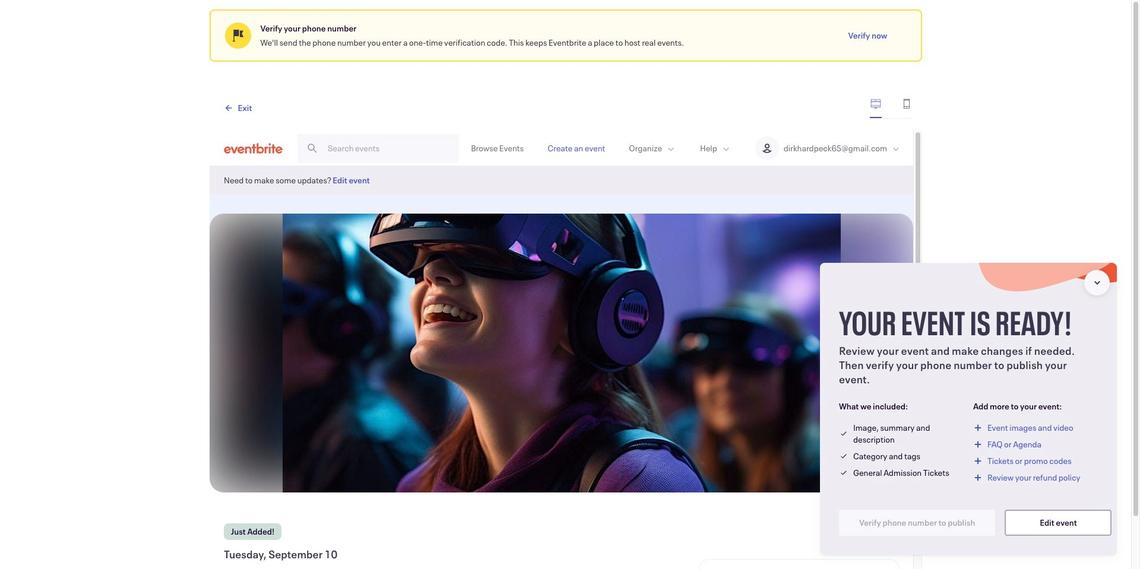 Task type: describe. For each thing, give the bounding box(es) containing it.
show mobile preview image
[[901, 98, 913, 110]]



Task type: vqa. For each thing, say whether or not it's contained in the screenshot.
Show mobile preview icon
yes



Task type: locate. For each thing, give the bounding box(es) containing it.
show desktop preview image
[[870, 98, 882, 110]]



